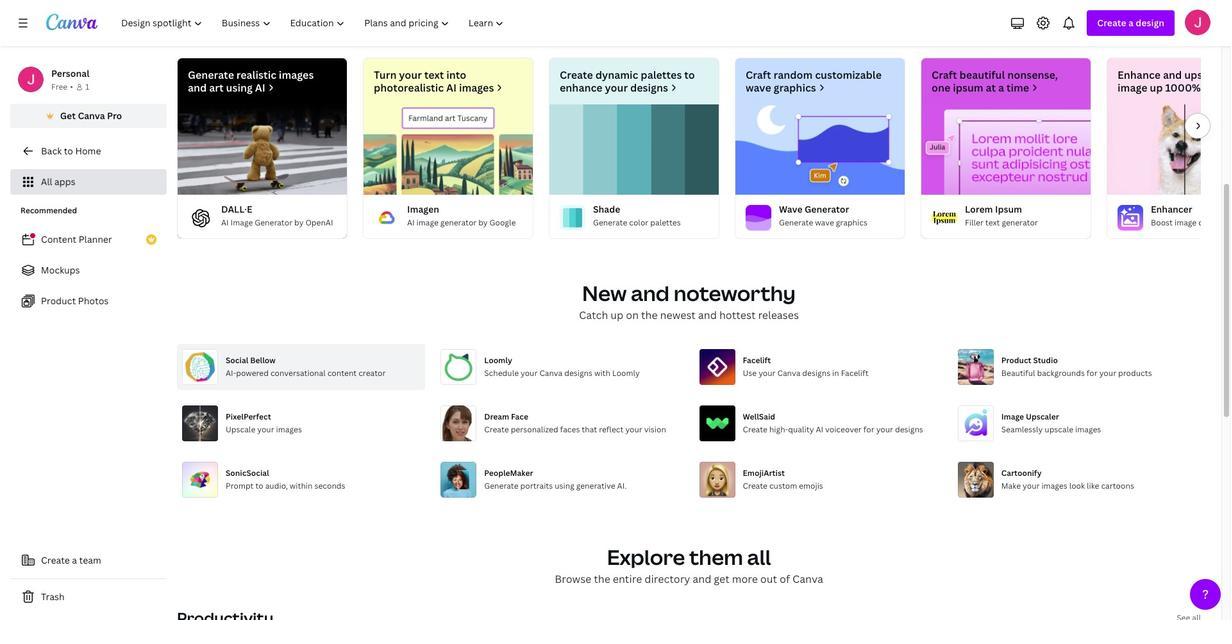 Task type: locate. For each thing, give the bounding box(es) containing it.
graphics inside craft random customizable wave graphics
[[774, 81, 816, 95]]

ai right art
[[255, 81, 265, 95]]

upscale down james peterson image
[[1184, 68, 1223, 82]]

wave generator image
[[735, 105, 905, 195]]

image down dall·e
[[231, 217, 253, 228]]

content
[[41, 233, 76, 246]]

0 horizontal spatial generator
[[255, 217, 292, 228]]

generator left openai
[[255, 217, 292, 228]]

product up the beautiful
[[1001, 355, 1031, 366]]

create inside button
[[41, 555, 70, 567]]

ai inside imagen ai image generator by google
[[407, 217, 415, 228]]

conversational
[[271, 368, 326, 379]]

0 horizontal spatial quality
[[788, 424, 814, 435]]

graphics inside wave generator generate wave graphics
[[836, 217, 867, 228]]

studio
[[1033, 355, 1058, 366]]

0 horizontal spatial wave
[[746, 81, 771, 95]]

palettes right color
[[650, 217, 681, 228]]

creator
[[359, 368, 386, 379]]

product photos link
[[10, 289, 167, 314]]

lorem ipsum filler text generator
[[965, 203, 1038, 228]]

imagen image
[[364, 105, 533, 195], [374, 205, 399, 231]]

generator
[[440, 217, 477, 228], [1002, 217, 1038, 228]]

0 vertical spatial graphics
[[774, 81, 816, 95]]

loomly right 'with'
[[612, 368, 640, 379]]

create a team
[[41, 555, 101, 567]]

for inside wellsaid create high-quality ai voiceover for your designs
[[864, 424, 874, 435]]

1 vertical spatial for
[[864, 424, 874, 435]]

your right enhance
[[605, 81, 628, 95]]

face
[[511, 412, 528, 423]]

create down "wellsaid"
[[743, 424, 767, 435]]

product studio beautiful backgrounds for your products
[[1001, 355, 1152, 379]]

quality
[[1199, 217, 1224, 228], [788, 424, 814, 435]]

powered
[[236, 368, 269, 379]]

1 vertical spatial palettes
[[650, 217, 681, 228]]

palettes inside shade generate color palettes
[[650, 217, 681, 228]]

using
[[226, 81, 253, 95], [555, 481, 574, 492]]

quality inside wellsaid create high-quality ai voiceover for your designs
[[788, 424, 814, 435]]

dall·e image
[[178, 105, 347, 195], [188, 205, 214, 231]]

ipsum
[[953, 81, 983, 95]]

wave for generator
[[815, 217, 834, 228]]

craft inside craft beautiful nonsense, one ipsum at a time
[[932, 68, 957, 82]]

shade image
[[560, 205, 585, 231]]

0 vertical spatial text
[[424, 68, 444, 82]]

ai inside wellsaid create high-quality ai voiceover for your designs
[[816, 424, 823, 435]]

mockups
[[41, 264, 80, 276]]

1 by from the left
[[294, 217, 304, 228]]

image inside enhancer boost image quality an
[[1175, 217, 1197, 228]]

loomly up schedule
[[484, 355, 512, 366]]

your right voiceover
[[876, 424, 893, 435]]

for inside product studio beautiful backgrounds for your products
[[1087, 368, 1098, 379]]

0 horizontal spatial to
[[64, 145, 73, 157]]

quality inside enhancer boost image quality an
[[1199, 217, 1224, 228]]

designs
[[630, 81, 668, 95], [564, 368, 592, 379], [802, 368, 830, 379], [895, 424, 923, 435]]

quality left "an"
[[1199, 217, 1224, 228]]

ai inside turn your text into photorealistic ai images
[[446, 81, 457, 95]]

0 vertical spatial the
[[641, 308, 658, 322]]

the right on
[[641, 308, 658, 322]]

canva right schedule
[[539, 368, 562, 379]]

them
[[689, 544, 743, 571]]

1 horizontal spatial graphics
[[836, 217, 867, 228]]

image inside imagen ai image generator by google
[[417, 217, 439, 228]]

one
[[932, 81, 950, 95]]

design
[[1136, 17, 1164, 29]]

1 craft from the left
[[746, 68, 771, 82]]

generate down peoplemaker on the bottom left
[[484, 481, 518, 492]]

a inside button
[[72, 555, 77, 567]]

voiceover
[[825, 424, 862, 435]]

craft for one
[[932, 68, 957, 82]]

create left design
[[1097, 17, 1126, 29]]

1 horizontal spatial product
[[1001, 355, 1031, 366]]

craft inside craft random customizable wave graphics
[[746, 68, 771, 82]]

0 vertical spatial to
[[684, 68, 695, 82]]

2 vertical spatial to
[[255, 481, 263, 492]]

1 vertical spatial product
[[1001, 355, 1031, 366]]

0 horizontal spatial for
[[864, 424, 874, 435]]

dynamic
[[595, 68, 638, 82]]

and right enhance
[[1163, 68, 1182, 82]]

ai right photorealistic
[[446, 81, 457, 95]]

graphics for random
[[774, 81, 816, 95]]

wave
[[779, 203, 803, 215]]

facelift
[[743, 355, 771, 366], [841, 368, 869, 379]]

and inside explore them all browse the entire directory and get more out of canva
[[693, 573, 711, 587]]

and left get
[[693, 573, 711, 587]]

product photos
[[41, 295, 109, 307]]

1 vertical spatial graphics
[[836, 217, 867, 228]]

by inside dall·e ai image generator by openai
[[294, 217, 304, 228]]

0 horizontal spatial text
[[424, 68, 444, 82]]

bellow
[[250, 355, 276, 366]]

by inside imagen ai image generator by google
[[479, 217, 488, 228]]

social
[[226, 355, 248, 366]]

1 vertical spatial generator
[[255, 217, 292, 228]]

product inside product studio beautiful backgrounds for your products
[[1001, 355, 1031, 366]]

beautiful
[[960, 68, 1005, 82]]

2 generator from the left
[[1002, 217, 1038, 228]]

canva right of at the bottom of page
[[793, 573, 823, 587]]

quality left voiceover
[[788, 424, 814, 435]]

all
[[747, 544, 771, 571]]

content
[[327, 368, 357, 379]]

enhance and upscale a
[[1118, 68, 1231, 95]]

1 horizontal spatial image
[[1001, 412, 1024, 423]]

0 vertical spatial palettes
[[641, 68, 682, 82]]

turn your text into photorealistic ai images
[[374, 68, 494, 95]]

graphics
[[774, 81, 816, 95], [836, 217, 867, 228]]

1 vertical spatial quality
[[788, 424, 814, 435]]

generator down ipsum at the top
[[1002, 217, 1038, 228]]

text right the filler
[[985, 217, 1000, 228]]

of
[[780, 573, 790, 587]]

1 horizontal spatial wave
[[815, 217, 834, 228]]

0 vertical spatial quality
[[1199, 217, 1224, 228]]

your left "vision"
[[625, 424, 642, 435]]

for right backgrounds
[[1087, 368, 1098, 379]]

image for turn your text into photorealistic ai images
[[417, 217, 439, 228]]

0 vertical spatial wave
[[746, 81, 771, 95]]

1 horizontal spatial generator
[[805, 203, 849, 215]]

2 horizontal spatial to
[[684, 68, 695, 82]]

1 horizontal spatial generator
[[1002, 217, 1038, 228]]

0 horizontal spatial product
[[41, 295, 76, 307]]

upscale inside 'image upscaler seamlessly upscale images'
[[1045, 424, 1073, 435]]

1 horizontal spatial facelift
[[841, 368, 869, 379]]

1 horizontal spatial quality
[[1199, 217, 1224, 228]]

1 horizontal spatial for
[[1087, 368, 1098, 379]]

content planner link
[[10, 227, 167, 253]]

using right art
[[226, 81, 253, 95]]

1 horizontal spatial the
[[641, 308, 658, 322]]

generate left realistic
[[188, 68, 234, 82]]

generate inside generate realistic images and art using ai
[[188, 68, 234, 82]]

palettes right dynamic
[[641, 68, 682, 82]]

a inside craft beautiful nonsense, one ipsum at a time
[[998, 81, 1004, 95]]

list
[[10, 227, 167, 314]]

ai
[[255, 81, 265, 95], [446, 81, 457, 95], [221, 217, 229, 228], [407, 217, 415, 228], [816, 424, 823, 435]]

using right portraits
[[555, 481, 574, 492]]

lorem ipsum image
[[921, 105, 1091, 195], [932, 205, 957, 231]]

schedule
[[484, 368, 519, 379]]

your down pixelperfect
[[257, 424, 274, 435]]

peoplemaker generate portraits using generative ai.
[[484, 468, 627, 492]]

generate realistic images and art using ai
[[188, 68, 314, 95]]

0 horizontal spatial craft
[[746, 68, 771, 82]]

and
[[1163, 68, 1182, 82], [188, 81, 207, 95], [631, 280, 669, 307], [698, 308, 717, 322], [693, 573, 711, 587]]

ai left voiceover
[[816, 424, 823, 435]]

create inside dropdown button
[[1097, 17, 1126, 29]]

color
[[629, 217, 648, 228]]

customizable
[[815, 68, 882, 82]]

1 vertical spatial loomly
[[612, 368, 640, 379]]

1 vertical spatial upscale
[[1045, 424, 1073, 435]]

wave inside craft random customizable wave graphics
[[746, 81, 771, 95]]

image upscaler seamlessly upscale images
[[1001, 412, 1101, 435]]

your right turn on the left of the page
[[399, 68, 422, 82]]

images inside turn your text into photorealistic ai images
[[459, 81, 494, 95]]

0 vertical spatial for
[[1087, 368, 1098, 379]]

dall·e
[[221, 203, 252, 215]]

create down the dream
[[484, 424, 509, 435]]

1 horizontal spatial by
[[479, 217, 488, 228]]

out
[[760, 573, 777, 587]]

the inside new and noteworthy catch up on the newest and hottest releases
[[641, 308, 658, 322]]

your left products
[[1099, 368, 1116, 379]]

generate
[[188, 68, 234, 82], [593, 217, 627, 228], [779, 217, 813, 228], [484, 481, 518, 492]]

1 vertical spatial to
[[64, 145, 73, 157]]

1 horizontal spatial image
[[1175, 217, 1197, 228]]

1 image from the left
[[417, 217, 439, 228]]

generate inside peoplemaker generate portraits using generative ai.
[[484, 481, 518, 492]]

ai down imagen at top left
[[407, 217, 415, 228]]

content planner
[[41, 233, 112, 246]]

dall·e ai image generator by openai
[[221, 203, 333, 228]]

•
[[70, 81, 73, 92]]

and left art
[[188, 81, 207, 95]]

0 horizontal spatial upscale
[[1045, 424, 1073, 435]]

team
[[79, 555, 101, 567]]

0 vertical spatial upscale
[[1184, 68, 1223, 82]]

wave for random
[[746, 81, 771, 95]]

shade generate color palettes
[[593, 203, 681, 228]]

1 horizontal spatial craft
[[932, 68, 957, 82]]

1 horizontal spatial text
[[985, 217, 1000, 228]]

generator inside dall·e ai image generator by openai
[[255, 217, 292, 228]]

2 craft from the left
[[932, 68, 957, 82]]

craft random customizable wave graphics
[[746, 68, 882, 95]]

0 horizontal spatial image
[[231, 217, 253, 228]]

text left into
[[424, 68, 444, 82]]

1 horizontal spatial using
[[555, 481, 574, 492]]

prompt
[[226, 481, 254, 492]]

0 vertical spatial image
[[231, 217, 253, 228]]

pixelperfect upscale your images
[[226, 412, 302, 435]]

0 vertical spatial loomly
[[484, 355, 512, 366]]

your right schedule
[[521, 368, 538, 379]]

designs inside create dynamic palettes to enhance your designs
[[630, 81, 668, 95]]

upscale down upscaler at the bottom of page
[[1045, 424, 1073, 435]]

filler
[[965, 217, 984, 228]]

ai down dall·e
[[221, 217, 229, 228]]

craft left beautiful
[[932, 68, 957, 82]]

1 horizontal spatial to
[[255, 481, 263, 492]]

an
[[1226, 217, 1231, 228]]

images inside the pixelperfect upscale your images
[[276, 424, 302, 435]]

canva inside loomly schedule your canva designs with loomly
[[539, 368, 562, 379]]

products
[[1118, 368, 1152, 379]]

up
[[611, 308, 623, 322]]

facelift up use
[[743, 355, 771, 366]]

1 vertical spatial using
[[555, 481, 574, 492]]

canva left pro
[[78, 110, 105, 122]]

image down enhancer
[[1175, 217, 1197, 228]]

generate down the shade
[[593, 217, 627, 228]]

your right use
[[759, 368, 776, 379]]

your down cartoonify
[[1023, 481, 1040, 492]]

palettes inside create dynamic palettes to enhance your designs
[[641, 68, 682, 82]]

0 vertical spatial lorem ipsum image
[[921, 105, 1091, 195]]

by left openai
[[294, 217, 304, 228]]

the left entire
[[594, 573, 610, 587]]

0 vertical spatial generator
[[805, 203, 849, 215]]

pro
[[107, 110, 122, 122]]

0 horizontal spatial facelift
[[743, 355, 771, 366]]

generate inside wave generator generate wave graphics
[[779, 217, 813, 228]]

0 horizontal spatial generator
[[440, 217, 477, 228]]

0 horizontal spatial loomly
[[484, 355, 512, 366]]

0 horizontal spatial using
[[226, 81, 253, 95]]

1 generator from the left
[[440, 217, 477, 228]]

create down emojiartist on the bottom
[[743, 481, 767, 492]]

loomly
[[484, 355, 512, 366], [612, 368, 640, 379]]

generator inside imagen ai image generator by google
[[440, 217, 477, 228]]

generator left google
[[440, 217, 477, 228]]

browse
[[555, 573, 591, 587]]

facelift right in
[[841, 368, 869, 379]]

0 vertical spatial using
[[226, 81, 253, 95]]

canva right use
[[777, 368, 800, 379]]

your inside product studio beautiful backgrounds for your products
[[1099, 368, 1116, 379]]

text
[[424, 68, 444, 82], [985, 217, 1000, 228]]

for
[[1087, 368, 1098, 379], [864, 424, 874, 435]]

product for product photos
[[41, 295, 76, 307]]

your inside facelift use your canva designs in facelift
[[759, 368, 776, 379]]

1 vertical spatial wave
[[815, 217, 834, 228]]

emojis
[[799, 481, 823, 492]]

lorem ipsum image up ipsum at the top
[[921, 105, 1091, 195]]

quality for wellsaid
[[788, 424, 814, 435]]

0 vertical spatial imagen image
[[364, 105, 533, 195]]

your inside create dynamic palettes to enhance your designs
[[605, 81, 628, 95]]

enhancer boost image quality an
[[1151, 203, 1231, 228]]

0 vertical spatial facelift
[[743, 355, 771, 366]]

enhance
[[560, 81, 603, 95]]

on
[[626, 308, 639, 322]]

0 horizontal spatial image
[[417, 217, 439, 228]]

canva inside facelift use your canva designs in facelift
[[777, 368, 800, 379]]

for right voiceover
[[864, 424, 874, 435]]

image down imagen at top left
[[417, 217, 439, 228]]

upscale inside enhance and upscale a
[[1184, 68, 1223, 82]]

home
[[75, 145, 101, 157]]

create left the team
[[41, 555, 70, 567]]

by left google
[[479, 217, 488, 228]]

canva
[[78, 110, 105, 122], [539, 368, 562, 379], [777, 368, 800, 379], [793, 573, 823, 587]]

0 horizontal spatial by
[[294, 217, 304, 228]]

product inside list
[[41, 295, 76, 307]]

custom
[[769, 481, 797, 492]]

product down mockups
[[41, 295, 76, 307]]

1 vertical spatial text
[[985, 217, 1000, 228]]

2 image from the left
[[1175, 217, 1197, 228]]

0 horizontal spatial the
[[594, 573, 610, 587]]

look
[[1069, 481, 1085, 492]]

wave inside wave generator generate wave graphics
[[815, 217, 834, 228]]

0 vertical spatial product
[[41, 295, 76, 307]]

vision
[[644, 424, 666, 435]]

image up seamlessly
[[1001, 412, 1024, 423]]

your inside wellsaid create high-quality ai voiceover for your designs
[[876, 424, 893, 435]]

enhancer
[[1151, 203, 1192, 215]]

get
[[60, 110, 76, 122]]

enhancer image
[[1118, 205, 1143, 231]]

1 vertical spatial the
[[594, 573, 610, 587]]

2 by from the left
[[479, 217, 488, 228]]

create left dynamic
[[560, 68, 593, 82]]

1 vertical spatial image
[[1001, 412, 1024, 423]]

craft left random
[[746, 68, 771, 82]]

1 horizontal spatial upscale
[[1184, 68, 1223, 82]]

generate down wave
[[779, 217, 813, 228]]

generator right wave
[[805, 203, 849, 215]]

lorem ipsum image left the filler
[[932, 205, 957, 231]]

0 horizontal spatial graphics
[[774, 81, 816, 95]]



Task type: describe. For each thing, give the bounding box(es) containing it.
seamlessly
[[1001, 424, 1043, 435]]

shade
[[593, 203, 620, 215]]

your inside turn your text into photorealistic ai images
[[399, 68, 422, 82]]

create inside emojiartist create custom emojis
[[743, 481, 767, 492]]

imagen
[[407, 203, 439, 215]]

new
[[582, 280, 627, 307]]

and inside enhance and upscale a
[[1163, 68, 1182, 82]]

using inside generate realistic images and art using ai
[[226, 81, 253, 95]]

the inside explore them all browse the entire directory and get more out of canva
[[594, 573, 610, 587]]

and up on
[[631, 280, 669, 307]]

canva inside button
[[78, 110, 105, 122]]

image inside 'image upscaler seamlessly upscale images'
[[1001, 412, 1024, 423]]

product for product studio beautiful backgrounds for your products
[[1001, 355, 1031, 366]]

apps
[[54, 176, 75, 188]]

with
[[594, 368, 610, 379]]

ai.
[[617, 481, 627, 492]]

images inside generate realistic images and art using ai
[[279, 68, 314, 82]]

designs inside facelift use your canva designs in facelift
[[802, 368, 830, 379]]

create a design
[[1097, 17, 1164, 29]]

a inside enhance and upscale a
[[1226, 68, 1231, 82]]

like
[[1087, 481, 1099, 492]]

1 horizontal spatial loomly
[[612, 368, 640, 379]]

seconds
[[314, 481, 345, 492]]

wellsaid create high-quality ai voiceover for your designs
[[743, 412, 923, 435]]

1 vertical spatial dall·e image
[[188, 205, 214, 231]]

designs inside wellsaid create high-quality ai voiceover for your designs
[[895, 424, 923, 435]]

your inside the 'dream face create personalized faces that reflect your vision'
[[625, 424, 642, 435]]

james peterson image
[[1185, 10, 1211, 35]]

1 vertical spatial lorem ipsum image
[[932, 205, 957, 231]]

turn
[[374, 68, 397, 82]]

generate inside shade generate color palettes
[[593, 217, 627, 228]]

backgrounds
[[1037, 368, 1085, 379]]

images inside 'image upscaler seamlessly upscale images'
[[1075, 424, 1101, 435]]

quality for enhancer
[[1199, 217, 1224, 228]]

your inside the pixelperfect upscale your images
[[257, 424, 274, 435]]

generator inside wave generator generate wave graphics
[[805, 203, 849, 215]]

newest
[[660, 308, 696, 322]]

using inside peoplemaker generate portraits using generative ai.
[[555, 481, 574, 492]]

your inside 'cartoonify make your images look like cartoons'
[[1023, 481, 1040, 492]]

lorem
[[965, 203, 993, 215]]

to inside back to home link
[[64, 145, 73, 157]]

beautiful
[[1001, 368, 1035, 379]]

generator inside lorem ipsum filler text generator
[[1002, 217, 1038, 228]]

create a team button
[[10, 548, 167, 574]]

text inside lorem ipsum filler text generator
[[985, 217, 1000, 228]]

wave generator image
[[746, 205, 771, 231]]

all apps link
[[10, 169, 167, 195]]

hottest
[[719, 308, 756, 322]]

image for enhance and upscale a
[[1175, 217, 1197, 228]]

reflect
[[599, 424, 624, 435]]

random
[[774, 68, 813, 82]]

1 vertical spatial imagen image
[[374, 205, 399, 231]]

back to home
[[41, 145, 101, 157]]

ai inside generate realistic images and art using ai
[[255, 81, 265, 95]]

sonicsocial
[[226, 468, 269, 479]]

canva inside explore them all browse the entire directory and get more out of canva
[[793, 573, 823, 587]]

shade image
[[550, 105, 719, 195]]

all
[[41, 176, 52, 188]]

a inside dropdown button
[[1129, 17, 1134, 29]]

create a design button
[[1087, 10, 1175, 36]]

ai-
[[226, 368, 236, 379]]

by for turn your text into photorealistic ai images
[[479, 217, 488, 228]]

personalized
[[511, 424, 558, 435]]

create inside the 'dream face create personalized faces that reflect your vision'
[[484, 424, 509, 435]]

recommended
[[21, 205, 77, 216]]

realistic
[[236, 68, 276, 82]]

and right newest
[[698, 308, 717, 322]]

get
[[714, 573, 730, 587]]

get canva pro
[[60, 110, 122, 122]]

openai
[[305, 217, 333, 228]]

releases
[[758, 308, 799, 322]]

photos
[[78, 295, 109, 307]]

planner
[[79, 233, 112, 246]]

pixelperfect
[[226, 412, 271, 423]]

upscale
[[226, 424, 255, 435]]

directory
[[645, 573, 690, 587]]

graphics for generator
[[836, 217, 867, 228]]

cartoons
[[1101, 481, 1134, 492]]

and inside generate realistic images and art using ai
[[188, 81, 207, 95]]

emojiartist create custom emojis
[[743, 468, 823, 492]]

imagen ai image generator by google
[[407, 203, 516, 228]]

list containing content planner
[[10, 227, 167, 314]]

create inside create dynamic palettes to enhance your designs
[[560, 68, 593, 82]]

photorealistic
[[374, 81, 444, 95]]

wave generator generate wave graphics
[[779, 203, 867, 228]]

to inside the sonicsocial prompt to audio, within seconds
[[255, 481, 263, 492]]

designs inside loomly schedule your canva designs with loomly
[[564, 368, 592, 379]]

to inside create dynamic palettes to enhance your designs
[[684, 68, 695, 82]]

1 vertical spatial facelift
[[841, 368, 869, 379]]

use
[[743, 368, 757, 379]]

within
[[290, 481, 313, 492]]

your inside loomly schedule your canva designs with loomly
[[521, 368, 538, 379]]

free •
[[51, 81, 73, 92]]

boost
[[1151, 217, 1173, 228]]

faces
[[560, 424, 580, 435]]

trash
[[41, 591, 65, 603]]

dream face create personalized faces that reflect your vision
[[484, 412, 666, 435]]

image inside dall·e ai image generator by openai
[[231, 217, 253, 228]]

social bellow group
[[177, 344, 425, 390]]

create inside wellsaid create high-quality ai voiceover for your designs
[[743, 424, 767, 435]]

upscaler
[[1026, 412, 1059, 423]]

enhance
[[1118, 68, 1161, 82]]

nonsense,
[[1007, 68, 1058, 82]]

entire
[[613, 573, 642, 587]]

google
[[490, 217, 516, 228]]

sonicsocial prompt to audio, within seconds
[[226, 468, 345, 492]]

dream
[[484, 412, 509, 423]]

0 vertical spatial dall·e image
[[178, 105, 347, 195]]

by for generate realistic images and art using ai
[[294, 217, 304, 228]]

craft for wave
[[746, 68, 771, 82]]

images inside 'cartoonify make your images look like cartoons'
[[1042, 481, 1067, 492]]

ipsum
[[995, 203, 1022, 215]]

1
[[85, 81, 89, 92]]

free
[[51, 81, 67, 92]]

in
[[832, 368, 839, 379]]

craft beautiful nonsense, one ipsum at a time
[[932, 68, 1058, 95]]

explore
[[607, 544, 685, 571]]

generative
[[576, 481, 615, 492]]

enhancer image
[[1107, 105, 1231, 195]]

personal
[[51, 67, 89, 80]]

top level navigation element
[[113, 10, 515, 36]]

wellsaid
[[743, 412, 775, 423]]

text inside turn your text into photorealistic ai images
[[424, 68, 444, 82]]

emojiartist
[[743, 468, 785, 479]]

portraits
[[520, 481, 553, 492]]

catch
[[579, 308, 608, 322]]

ai inside dall·e ai image generator by openai
[[221, 217, 229, 228]]

more
[[732, 573, 758, 587]]



Task type: vqa. For each thing, say whether or not it's contained in the screenshot.


